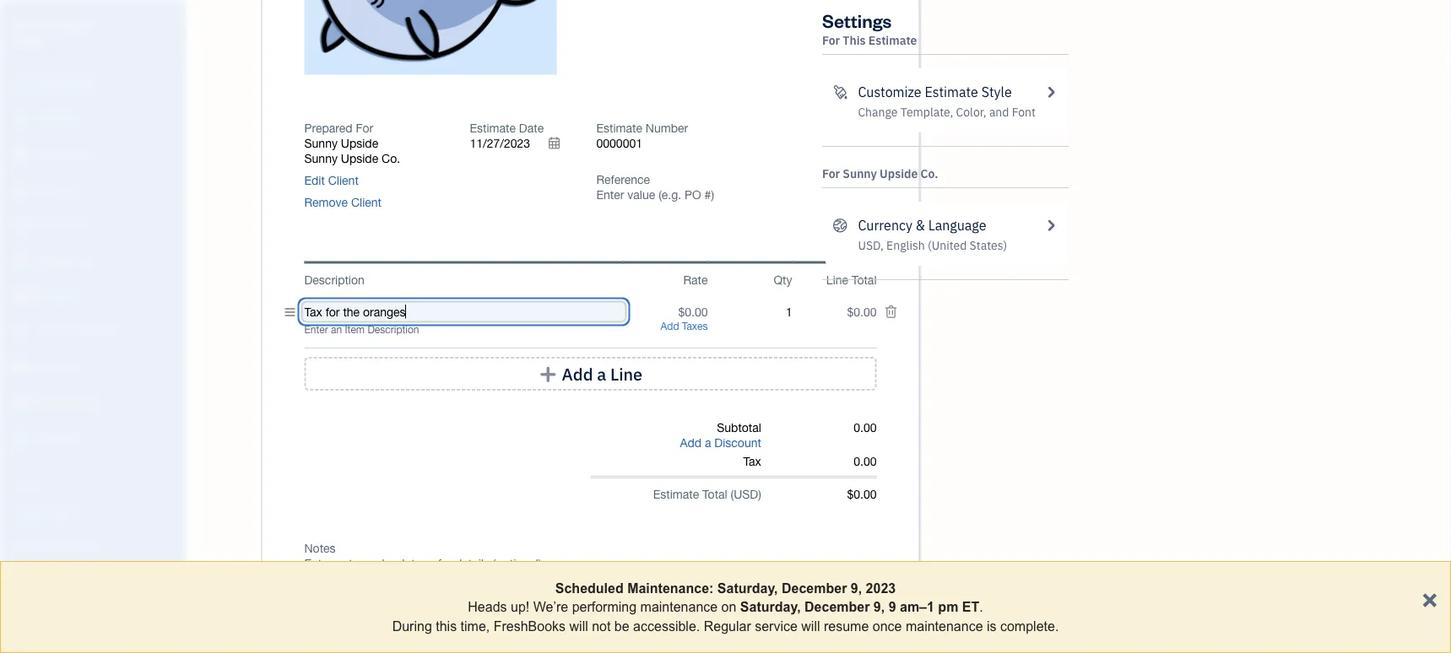 Task type: vqa. For each thing, say whether or not it's contained in the screenshot.
Upside
yes



Task type: describe. For each thing, give the bounding box(es) containing it.
once
[[873, 619, 902, 634]]

on
[[721, 600, 737, 615]]

co. inside prepared for sunny upside sunny upside co. edit client remove client
[[382, 151, 400, 165]]

currency & language
[[858, 217, 986, 234]]

template,
[[901, 104, 953, 120]]

style
[[982, 83, 1012, 101]]

edit client button
[[304, 173, 359, 188]]

and inside main "element"
[[41, 538, 59, 552]]

oranges
[[45, 16, 93, 32]]

1 vertical spatial upside
[[341, 151, 378, 165]]

taxes
[[682, 321, 708, 332]]

estimate for estimate date
[[470, 121, 516, 135]]

plus image
[[538, 366, 558, 383]]

total for line
[[852, 273, 877, 287]]

apps link
[[4, 469, 181, 498]]

2 will from the left
[[801, 619, 820, 634]]

paintbrush image
[[832, 82, 848, 102]]

chevronright image for style
[[1043, 82, 1059, 102]]

this
[[436, 619, 457, 634]]

for for prepared
[[356, 121, 373, 135]]

currencyandlanguage image
[[832, 215, 848, 236]]

date
[[519, 121, 544, 135]]

0 vertical spatial line
[[826, 273, 848, 287]]

not
[[592, 619, 611, 634]]

Estimate date in MM/DD/YYYY format text field
[[470, 136, 571, 150]]

accessible.
[[633, 619, 700, 634]]

.
[[980, 600, 983, 615]]

a inside 'add a line' button
[[597, 363, 606, 385]]

report image
[[11, 430, 31, 447]]

delete line item image
[[884, 305, 898, 320]]

up!
[[511, 600, 530, 615]]

Enter an Estimate # text field
[[596, 136, 643, 150]]

items and services
[[13, 538, 102, 552]]

for sunny upside co.
[[822, 166, 938, 182]]

&
[[916, 217, 925, 234]]

estimate up change template, color, and font
[[925, 83, 978, 101]]

)
[[758, 488, 761, 502]]

members
[[41, 507, 86, 521]]

et
[[962, 600, 980, 615]]

discount
[[715, 436, 761, 450]]

scheduled maintenance: saturday, december 9, 2023 heads up! we're performing maintenance on saturday, december 9, 9 am–1 pm et . during this time, freshbooks will not be accessible. regular service will resume once maintenance is complete.
[[392, 581, 1059, 634]]

scheduled
[[555, 581, 624, 596]]

subtotal add a discount tax
[[680, 421, 761, 469]]

rate
[[683, 273, 708, 287]]

1 0.00 from the top
[[854, 421, 877, 435]]

settings for this estimate
[[822, 8, 917, 48]]

Terms text field
[[304, 614, 877, 629]]

add for add taxes
[[661, 321, 679, 332]]

project image
[[11, 288, 31, 305]]

add a line button
[[304, 357, 877, 391]]

line inside button
[[610, 363, 643, 385]]

subtotal
[[717, 421, 761, 435]]

line total
[[826, 273, 877, 287]]

heads
[[468, 600, 507, 615]]

number
[[646, 121, 688, 135]]

customize
[[858, 83, 922, 101]]

pm
[[938, 600, 958, 615]]

2023
[[866, 581, 896, 596]]

regular
[[704, 619, 751, 634]]

estimate for estimate total ( usd )
[[653, 488, 699, 502]]

currency
[[858, 217, 913, 234]]

invoice image
[[11, 182, 31, 198]]

1 will from the left
[[569, 619, 588, 634]]

team
[[13, 507, 39, 521]]

dashboard image
[[11, 75, 31, 92]]

customize estimate style
[[858, 83, 1012, 101]]

notes
[[304, 542, 336, 556]]

payment image
[[11, 217, 31, 234]]

resume
[[824, 619, 869, 634]]

(united
[[928, 238, 967, 253]]

bank
[[13, 569, 37, 583]]

color,
[[956, 104, 987, 120]]

estimate for estimate number
[[596, 121, 642, 135]]

estimate inside the settings for this estimate
[[869, 33, 917, 48]]

ruby oranges owner
[[14, 16, 93, 47]]

we're
[[533, 600, 568, 615]]

0 horizontal spatial maintenance
[[640, 600, 718, 615]]

Enter an Item Description text field
[[304, 323, 623, 337]]

chart image
[[11, 394, 31, 411]]

prepared for sunny upside sunny upside co. edit client remove client
[[304, 121, 400, 209]]

is
[[987, 619, 997, 634]]

owner
[[14, 33, 47, 47]]

this
[[843, 33, 866, 48]]

connections
[[39, 569, 99, 583]]

chevronright image for language
[[1043, 215, 1059, 236]]

add taxes button
[[661, 321, 708, 332]]

states)
[[970, 238, 1007, 253]]

add inside subtotal add a discount tax
[[680, 436, 702, 450]]

add taxes
[[661, 321, 708, 332]]

settings
[[822, 8, 892, 32]]

usd, english (united states)
[[858, 238, 1007, 253]]

2 vertical spatial sunny
[[843, 166, 877, 182]]

qty
[[774, 273, 792, 287]]

description
[[304, 273, 365, 287]]

1 vertical spatial client
[[351, 195, 382, 209]]



Task type: locate. For each thing, give the bounding box(es) containing it.
money image
[[11, 359, 31, 376]]

line up line total (usd) text field
[[826, 273, 848, 287]]

ruby
[[14, 16, 43, 32]]

remove client button
[[304, 195, 382, 210]]

prepared
[[304, 121, 353, 135]]

total up line total (usd) text field
[[852, 273, 877, 287]]

time,
[[461, 619, 490, 634]]

edit
[[304, 173, 325, 187]]

add a line
[[562, 363, 643, 385]]

1 vertical spatial december
[[805, 600, 870, 615]]

1 horizontal spatial maintenance
[[906, 619, 983, 634]]

Item Rate (USD) text field
[[677, 305, 708, 319]]

2 0.00 from the top
[[854, 455, 877, 469]]

usd,
[[858, 238, 884, 253]]

remove
[[304, 195, 348, 209]]

for inside the settings for this estimate
[[822, 33, 840, 48]]

for for settings
[[822, 33, 840, 48]]

0 horizontal spatial will
[[569, 619, 588, 634]]

sunny up edit
[[304, 151, 338, 165]]

a left discount
[[705, 436, 711, 450]]

Notes text field
[[304, 557, 877, 572]]

9
[[889, 600, 896, 615]]

1 horizontal spatial co.
[[921, 166, 938, 182]]

0 vertical spatial for
[[822, 33, 840, 48]]

2 horizontal spatial add
[[680, 436, 702, 450]]

font
[[1012, 104, 1036, 120]]

for
[[822, 33, 840, 48], [356, 121, 373, 135], [822, 166, 840, 182]]

bank connections
[[13, 569, 99, 583]]

estimate up estimate date in mm/dd/yyyy format text box
[[470, 121, 516, 135]]

will
[[569, 619, 588, 634], [801, 619, 820, 634]]

0 vertical spatial add
[[661, 321, 679, 332]]

apps
[[13, 476, 38, 490]]

1 horizontal spatial add
[[661, 321, 679, 332]]

sunny down the prepared
[[304, 136, 338, 150]]

line
[[826, 273, 848, 287], [610, 363, 643, 385]]

reference
[[596, 172, 650, 186]]

2 chevronright image from the top
[[1043, 215, 1059, 236]]

team members
[[13, 507, 86, 521]]

am–1
[[900, 600, 934, 615]]

english
[[887, 238, 925, 253]]

a
[[597, 363, 606, 385], [705, 436, 711, 450]]

×
[[1422, 583, 1438, 614]]

add left discount
[[680, 436, 702, 450]]

change
[[858, 104, 898, 120]]

client up remove client button
[[328, 173, 359, 187]]

and down style
[[989, 104, 1009, 120]]

for up currencyandlanguage icon
[[822, 166, 840, 182]]

0 vertical spatial december
[[782, 581, 847, 596]]

1 vertical spatial total
[[702, 488, 727, 502]]

and right the items
[[41, 538, 59, 552]]

× dialog
[[0, 561, 1451, 653]]

performing
[[572, 600, 637, 615]]

0 horizontal spatial add
[[562, 363, 593, 385]]

0 vertical spatial 9,
[[851, 581, 862, 596]]

sunny
[[304, 136, 338, 150], [304, 151, 338, 165], [843, 166, 877, 182]]

co. up remove client button
[[382, 151, 400, 165]]

estimate total ( usd )
[[653, 488, 761, 502]]

1 horizontal spatial will
[[801, 619, 820, 634]]

1 horizontal spatial a
[[705, 436, 711, 450]]

9,
[[851, 581, 862, 596], [874, 600, 885, 615]]

estimate left (
[[653, 488, 699, 502]]

1 vertical spatial line
[[610, 363, 643, 385]]

will left not
[[569, 619, 588, 634]]

line right 'plus' icon
[[610, 363, 643, 385]]

items and services link
[[4, 531, 181, 561]]

client image
[[11, 111, 31, 127]]

upside up edit client button
[[341, 151, 378, 165]]

1 vertical spatial add
[[562, 363, 593, 385]]

december
[[782, 581, 847, 596], [805, 600, 870, 615]]

for left this
[[822, 33, 840, 48]]

1 vertical spatial for
[[356, 121, 373, 135]]

0 horizontal spatial total
[[702, 488, 727, 502]]

tax
[[743, 455, 761, 469]]

add inside button
[[562, 363, 593, 385]]

0 vertical spatial chevronright image
[[1043, 82, 1059, 102]]

be
[[614, 619, 630, 634]]

2 vertical spatial upside
[[880, 166, 918, 182]]

saturday,
[[717, 581, 778, 596], [740, 600, 801, 615]]

0 horizontal spatial line
[[610, 363, 643, 385]]

0 vertical spatial and
[[989, 104, 1009, 120]]

0 vertical spatial saturday,
[[717, 581, 778, 596]]

maintenance down pm
[[906, 619, 983, 634]]

service
[[755, 619, 798, 634]]

Line Total (USD) text field
[[846, 305, 877, 319]]

estimate number
[[596, 121, 688, 135]]

will right service
[[801, 619, 820, 634]]

for inside prepared for sunny upside sunny upside co. edit client remove client
[[356, 121, 373, 135]]

main element
[[0, 0, 228, 653]]

timer image
[[11, 323, 31, 340]]

team members link
[[4, 500, 181, 529]]

a inside subtotal add a discount tax
[[705, 436, 711, 450]]

add
[[661, 321, 679, 332], [562, 363, 593, 385], [680, 436, 702, 450]]

expense image
[[11, 252, 31, 269]]

1 vertical spatial and
[[41, 538, 59, 552]]

upside
[[341, 136, 378, 150], [341, 151, 378, 165], [880, 166, 918, 182]]

Enter an Item Name text field
[[304, 305, 623, 320]]

total
[[852, 273, 877, 287], [702, 488, 727, 502]]

estimate image
[[11, 146, 31, 163]]

2 vertical spatial for
[[822, 166, 840, 182]]

during
[[392, 619, 432, 634]]

0 horizontal spatial 9,
[[851, 581, 862, 596]]

a right 'plus' icon
[[597, 363, 606, 385]]

1 vertical spatial a
[[705, 436, 711, 450]]

9, left 2023
[[851, 581, 862, 596]]

estimate
[[869, 33, 917, 48], [925, 83, 978, 101], [470, 121, 516, 135], [596, 121, 642, 135], [653, 488, 699, 502]]

maintenance
[[640, 600, 718, 615], [906, 619, 983, 634]]

0 vertical spatial a
[[597, 363, 606, 385]]

1 vertical spatial maintenance
[[906, 619, 983, 634]]

0 vertical spatial co.
[[382, 151, 400, 165]]

client right remove
[[351, 195, 382, 209]]

1 vertical spatial saturday,
[[740, 600, 801, 615]]

1 horizontal spatial and
[[989, 104, 1009, 120]]

language
[[928, 217, 986, 234]]

(
[[731, 488, 734, 502]]

0 horizontal spatial and
[[41, 538, 59, 552]]

usd
[[734, 488, 758, 502]]

maintenance down maintenance:
[[640, 600, 718, 615]]

0 vertical spatial total
[[852, 273, 877, 287]]

0 vertical spatial sunny
[[304, 136, 338, 150]]

1 horizontal spatial total
[[852, 273, 877, 287]]

complete.
[[1000, 619, 1059, 634]]

and
[[989, 104, 1009, 120], [41, 538, 59, 552]]

for right the prepared
[[356, 121, 373, 135]]

upside up currency
[[880, 166, 918, 182]]

co. up the currency & language
[[921, 166, 938, 182]]

2 vertical spatial add
[[680, 436, 702, 450]]

bank connections link
[[4, 562, 181, 592]]

1 chevronright image from the top
[[1043, 82, 1059, 102]]

1 vertical spatial 0.00
[[854, 455, 877, 469]]

total for estimate
[[702, 488, 727, 502]]

sunny up currencyandlanguage icon
[[843, 166, 877, 182]]

1 horizontal spatial 9,
[[874, 600, 885, 615]]

add a discount button
[[680, 436, 761, 451]]

$0.00
[[847, 488, 877, 502]]

1 vertical spatial chevronright image
[[1043, 215, 1059, 236]]

0.00
[[854, 421, 877, 435], [854, 455, 877, 469]]

add left taxes
[[661, 321, 679, 332]]

freshbooks
[[494, 619, 566, 634]]

0 vertical spatial maintenance
[[640, 600, 718, 615]]

0 horizontal spatial a
[[597, 363, 606, 385]]

1 vertical spatial 9,
[[874, 600, 885, 615]]

change template, color, and font
[[858, 104, 1036, 120]]

estimate right this
[[869, 33, 917, 48]]

0 vertical spatial 0.00
[[854, 421, 877, 435]]

estimate up the enter an estimate # text box
[[596, 121, 642, 135]]

Reference Number text field
[[596, 188, 715, 202]]

0 vertical spatial client
[[328, 173, 359, 187]]

add for add a line
[[562, 363, 593, 385]]

1 vertical spatial co.
[[921, 166, 938, 182]]

1 horizontal spatial line
[[826, 273, 848, 287]]

chevronright image
[[1043, 82, 1059, 102], [1043, 215, 1059, 236]]

9, left 9
[[874, 600, 885, 615]]

bars image
[[285, 305, 295, 320]]

maintenance:
[[627, 581, 714, 596]]

Item Quantity text field
[[768, 305, 792, 319]]

saturday, up service
[[740, 600, 801, 615]]

items
[[13, 538, 39, 552]]

upside down the prepared
[[341, 136, 378, 150]]

1 vertical spatial sunny
[[304, 151, 338, 165]]

add right 'plus' icon
[[562, 363, 593, 385]]

0 horizontal spatial co.
[[382, 151, 400, 165]]

0 vertical spatial upside
[[341, 136, 378, 150]]

× button
[[1422, 583, 1438, 614]]

total left (
[[702, 488, 727, 502]]

estimate date
[[470, 121, 544, 135]]

saturday, up on
[[717, 581, 778, 596]]

services
[[61, 538, 102, 552]]

client
[[328, 173, 359, 187], [351, 195, 382, 209]]



